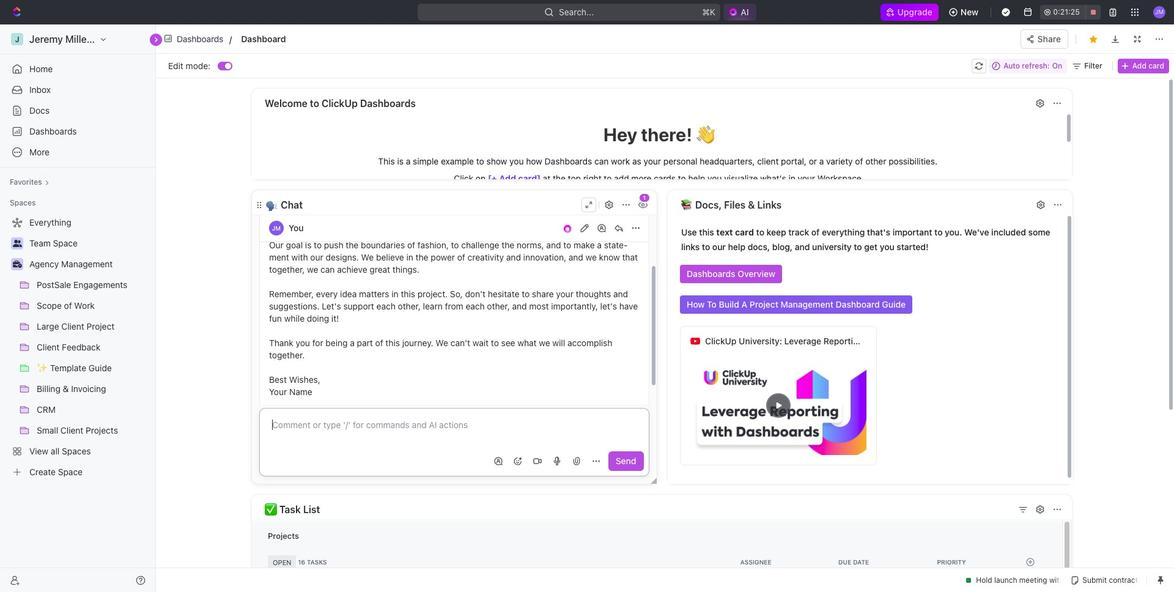 Task type: describe. For each thing, give the bounding box(es) containing it.
right
[[583, 173, 602, 184]]

welcome for welcome to clickup dashboards
[[265, 98, 308, 109]]

1 horizontal spatial each
[[466, 301, 485, 311]]

1 vertical spatial dashboards link
[[5, 122, 150, 141]]

invoicing
[[71, 384, 106, 394]]

client for large
[[61, 321, 84, 332]]

text
[[717, 227, 733, 237]]

we've
[[965, 227, 989, 237]]

to inside thank you for being a part of this journey. we can't wait to see what we will accomplish together.
[[491, 338, 499, 348]]

assignee
[[741, 558, 772, 566]]

🗣
[[265, 199, 278, 210]]

share button
[[1021, 29, 1069, 49]]

of inside tree
[[64, 300, 72, 311]]

1 vertical spatial projects
[[268, 531, 299, 541]]

0 vertical spatial can
[[595, 156, 609, 166]]

in inside the remember, every idea matters in this project. so, don't hesitate to share your thoughts and suggestions. let's support each other, learn from each other, and most importantly, let's have fun while doing it!
[[392, 289, 399, 299]]

send
[[616, 456, 637, 466]]

upgrade
[[898, 7, 933, 17]]

gether
[[269, 203, 624, 226]]

add inside button
[[1133, 61, 1147, 70]]

is inside welcome to our exciting fashion project! this is a unique opportunity for us all to come to gether and create something truly special. we're thrilled to have each one of you on board.
[[449, 203, 456, 213]]

16
[[298, 558, 305, 566]]

0 horizontal spatial jm
[[272, 224, 281, 232]]

1
[[643, 195, 646, 201]]

1 vertical spatial add
[[499, 173, 516, 184]]

reporting
[[824, 336, 864, 346]]

client feedback link
[[37, 338, 148, 357]]

a inside thank you for being a part of this journey. we can't wait to see what we will accomplish together.
[[350, 338, 355, 348]]

thoughts
[[576, 289, 611, 299]]

links
[[681, 242, 700, 252]]

included
[[992, 227, 1026, 237]]

us
[[555, 203, 565, 213]]

scope of work link
[[37, 296, 148, 316]]

sidebar navigation
[[0, 24, 158, 592]]

to inside welcome to clickup dashboards button
[[310, 98, 319, 109]]

add card
[[1133, 61, 1165, 70]]

in inside our goal is to push the boundaries of fashion, to challenge the norms, and to make a state ment with our designs. we believe in the power of creativity and innovation, and we know that together, we can achieve great things.
[[407, 252, 413, 262]]

of inside welcome to our exciting fashion project! this is a unique opportunity for us all to come to gether and create something truly special. we're thrilled to have each one of you on board.
[[562, 215, 570, 226]]

of left other
[[855, 156, 863, 166]]

dashboard
[[836, 299, 880, 310]]

can't
[[451, 338, 470, 348]]

team
[[29, 238, 51, 248]]

all inside welcome to our exciting fashion project! this is a unique opportunity for us all to come to gether and create something truly special. we're thrilled to have each one of you on board.
[[567, 203, 576, 213]]

jeremy miller's workspace, , element
[[11, 33, 23, 45]]

links
[[758, 199, 782, 210]]

our
[[269, 240, 284, 250]]

13,
[[1032, 30, 1043, 39]]

idea
[[340, 289, 357, 299]]

2 horizontal spatial your
[[798, 173, 815, 184]]

space for team space
[[53, 238, 78, 248]]

university
[[812, 242, 852, 252]]

clickup inside the clickup university: leverage reporting with dashboards 'link'
[[705, 336, 737, 346]]

you down headquarters,
[[708, 173, 722, 184]]

of inside to keep track of everything that's important to you. we've included some links to our help docs, blog, and university to get you started!
[[812, 227, 820, 237]]

inbox
[[29, 84, 51, 95]]

1 vertical spatial client
[[37, 342, 60, 352]]

0 horizontal spatial this
[[378, 156, 395, 166]]

there!
[[641, 124, 693, 145]]

welcome to clickup dashboards button
[[264, 95, 1029, 112]]

agency management
[[29, 259, 113, 269]]

what
[[518, 338, 537, 348]]

0 vertical spatial at
[[1067, 30, 1074, 39]]

jm inside dropdown button
[[1155, 8, 1164, 15]]

know
[[599, 252, 620, 262]]

you
[[289, 223, 304, 233]]

all inside tree
[[51, 446, 60, 456]]

top
[[568, 173, 581, 184]]

your
[[269, 387, 287, 397]]

it!
[[331, 313, 339, 324]]

from
[[445, 301, 463, 311]]

refresh:
[[1022, 61, 1050, 70]]

we inside thank you for being a part of this journey. we can't wait to see what we will accomplish together.
[[436, 338, 448, 348]]

✨
[[37, 363, 48, 373]]

this inside the remember, every idea matters in this project. so, don't hesitate to share your thoughts and suggestions. let's support each other, learn from each other, and most importantly, let's have fun while doing it!
[[401, 289, 415, 299]]

being
[[326, 338, 348, 348]]

0 horizontal spatial help
[[689, 173, 705, 184]]

create
[[29, 467, 56, 477]]

home link
[[5, 59, 150, 79]]

overview
[[738, 269, 776, 279]]

0 vertical spatial guide
[[882, 299, 906, 310]]

add card button
[[1118, 58, 1170, 73]]

welcome for welcome to our exciting fashion project! this is a unique opportunity for us all to come to gether and create something truly special. we're thrilled to have each one of you on board.
[[269, 203, 306, 213]]

small
[[37, 425, 58, 436]]

and up innovation,
[[547, 240, 561, 250]]

home
[[29, 64, 53, 74]]

1 other, from the left
[[398, 301, 421, 311]]

the down fashion,
[[416, 252, 429, 262]]

0:21:25
[[1053, 7, 1080, 17]]

billing
[[37, 384, 60, 394]]

dashboards inside button
[[360, 98, 416, 109]]

truly
[[385, 215, 403, 226]]

together,
[[269, 264, 305, 275]]

filter
[[1085, 61, 1103, 70]]

& inside tree
[[63, 384, 69, 394]]

postsale engagements link
[[37, 275, 148, 295]]

and up let's
[[614, 289, 628, 299]]

team space
[[29, 238, 78, 248]]

goal
[[286, 240, 303, 250]]

and inside welcome to our exciting fashion project! this is a unique opportunity for us all to come to gether and create something truly special. we're thrilled to have each one of you on board.
[[297, 215, 312, 226]]

we inside our goal is to push the boundaries of fashion, to challenge the norms, and to make a state ment with our designs. we believe in the power of creativity and innovation, and we know that together, we can achieve great things.
[[361, 252, 374, 262]]

docs,
[[748, 242, 770, 252]]

norms,
[[517, 240, 544, 250]]

chat
[[281, 199, 303, 210]]

space for create space
[[58, 467, 83, 477]]

every
[[316, 289, 338, 299]]

best wishes, your name
[[269, 374, 320, 397]]

projects inside tree
[[86, 425, 118, 436]]

2 horizontal spatial this
[[699, 227, 714, 237]]

one
[[545, 215, 560, 226]]

creativity
[[468, 252, 504, 262]]

fashion
[[366, 203, 395, 213]]

0 horizontal spatial on
[[476, 173, 486, 184]]

best
[[269, 374, 287, 385]]

believe
[[376, 252, 404, 262]]

is inside our goal is to push the boundaries of fashion, to challenge the norms, and to make a state ment with our designs. we believe in the power of creativity and innovation, and we know that together, we can achieve great things.
[[305, 240, 312, 250]]

filter button
[[1070, 58, 1108, 73]]

task
[[280, 504, 301, 515]]

2 other, from the left
[[487, 301, 510, 311]]

clickup university: leverage reporting with dashboards link
[[705, 327, 934, 356]]

thank
[[269, 338, 294, 348]]

we inside thank you for being a part of this journey. we can't wait to see what we will accomplish together.
[[539, 338, 550, 348]]

together.
[[269, 350, 305, 360]]

unique
[[465, 203, 492, 213]]

power
[[431, 252, 455, 262]]

the left norms,
[[502, 240, 515, 250]]

what's
[[760, 173, 786, 184]]

large client project link
[[37, 317, 148, 336]]

most
[[529, 301, 549, 311]]

you inside thank you for being a part of this journey. we can't wait to see what we will accomplish together.
[[296, 338, 310, 348]]

edit
[[168, 60, 183, 71]]

achieve
[[337, 264, 367, 275]]

view
[[29, 446, 48, 456]]

clickup inside welcome to clickup dashboards button
[[322, 98, 358, 109]]

part
[[357, 338, 373, 348]]

card]
[[518, 173, 541, 184]]

files
[[724, 199, 746, 210]]

simple
[[413, 156, 439, 166]]

innovation,
[[523, 252, 566, 262]]

how to build a project management dashboard guide
[[687, 299, 906, 310]]

some
[[1029, 227, 1051, 237]]

clickup logo image
[[1114, 29, 1168, 40]]

of right power
[[457, 252, 465, 262]]

other
[[866, 156, 887, 166]]

create space link
[[5, 462, 148, 482]]

and left most
[[512, 301, 527, 311]]



Task type: locate. For each thing, give the bounding box(es) containing it.
our inside our goal is to push the boundaries of fashion, to challenge the norms, and to make a state ment with our designs. we believe in the power of creativity and innovation, and we know that together, we can achieve great things.
[[310, 252, 323, 262]]

example
[[441, 156, 474, 166]]

remember,
[[269, 289, 314, 299]]

0 vertical spatial we
[[361, 252, 374, 262]]

your right as
[[644, 156, 661, 166]]

1 horizontal spatial jm
[[1155, 8, 1164, 15]]

is left simple
[[397, 156, 404, 166]]

guide down client feedback link
[[89, 363, 112, 373]]

doing
[[307, 313, 329, 324]]

[+
[[488, 173, 497, 184]]

1 horizontal spatial in
[[407, 252, 413, 262]]

we
[[586, 252, 597, 262], [307, 264, 318, 275], [539, 338, 550, 348]]

0 vertical spatial in
[[789, 173, 796, 184]]

✅ task list button
[[264, 501, 1012, 518]]

feedback
[[62, 342, 101, 352]]

spaces
[[10, 198, 36, 207], [62, 446, 91, 456]]

help inside to keep track of everything that's important to you. we've included some links to our help docs, blog, and university to get you started!
[[728, 242, 746, 252]]

and down norms,
[[506, 252, 521, 262]]

1 vertical spatial &
[[63, 384, 69, 394]]

0 horizontal spatial all
[[51, 446, 60, 456]]

✅ task list
[[265, 504, 320, 515]]

on inside welcome to our exciting fashion project! this is a unique opportunity for us all to come to gether and create something truly special. we're thrilled to have each one of you on board.
[[589, 215, 599, 226]]

of left fashion,
[[407, 240, 415, 250]]

you inside to keep track of everything that's important to you. we've included some links to our help docs, blog, and university to get you started!
[[880, 242, 895, 252]]

jeremy
[[29, 34, 63, 45]]

1 vertical spatial on
[[589, 215, 599, 226]]

we
[[361, 252, 374, 262], [436, 338, 448, 348]]

in up things.
[[407, 252, 413, 262]]

with down goal
[[292, 252, 308, 262]]

things.
[[393, 264, 420, 275]]

crm link
[[37, 400, 148, 420]]

accomplish
[[568, 338, 613, 348]]

to inside the remember, every idea matters in this project. so, don't hesitate to share your thoughts and suggestions. let's support each other, learn from each other, and most importantly, let's have fun while doing it!
[[522, 289, 530, 299]]

hey there! 👋
[[604, 124, 715, 145]]

1 horizontal spatial management
[[781, 299, 834, 310]]

1 horizontal spatial this
[[430, 203, 447, 213]]

thank you for being a part of this journey. we can't wait to see what we will accomplish together.
[[269, 338, 615, 360]]

0 vertical spatial project
[[750, 299, 779, 310]]

dashboards link up mode:
[[161, 30, 228, 48]]

2 vertical spatial is
[[305, 240, 312, 250]]

of
[[855, 156, 863, 166], [562, 215, 570, 226], [812, 227, 820, 237], [407, 240, 415, 250], [457, 252, 465, 262], [64, 300, 72, 311], [375, 338, 383, 348]]

0 vertical spatial your
[[644, 156, 661, 166]]

2 vertical spatial client
[[61, 425, 83, 436]]

1 horizontal spatial projects
[[268, 531, 299, 541]]

we left can't
[[436, 338, 448, 348]]

& right billing
[[63, 384, 69, 394]]

this right use
[[699, 227, 714, 237]]

a up we're
[[458, 203, 463, 213]]

visualize
[[724, 173, 758, 184]]

for left us
[[542, 203, 553, 213]]

each left the "one"
[[524, 215, 543, 226]]

user group image
[[13, 240, 22, 247]]

of left "work"
[[64, 300, 72, 311]]

0 vertical spatial projects
[[86, 425, 118, 436]]

0 horizontal spatial each
[[377, 301, 396, 311]]

card down clickup logo
[[1149, 61, 1165, 70]]

ai button
[[724, 4, 757, 21]]

remember, every idea matters in this project. so, don't hesitate to share your thoughts and suggestions. let's support each other, learn from each other, and most importantly, let's have fun while doing it!
[[269, 289, 640, 324]]

2 vertical spatial this
[[386, 338, 400, 348]]

project right a
[[750, 299, 779, 310]]

something
[[342, 215, 383, 226]]

1 horizontal spatial can
[[595, 156, 609, 166]]

have down opportunity
[[503, 215, 522, 226]]

work
[[611, 156, 630, 166]]

all right us
[[567, 203, 576, 213]]

project inside tree
[[87, 321, 115, 332]]

spaces down the 'small client projects'
[[62, 446, 91, 456]]

help down personal at right
[[689, 173, 705, 184]]

1 vertical spatial card
[[735, 227, 754, 237]]

0 horizontal spatial &
[[63, 384, 69, 394]]

this is a simple example to show you how dashboards can work as your personal headquarters, client portal, or a variety of other possibilities.
[[378, 156, 940, 166]]

scope of work
[[37, 300, 95, 311]]

1 vertical spatial we
[[436, 338, 448, 348]]

0 vertical spatial we
[[586, 252, 597, 262]]

projects down 'task'
[[268, 531, 299, 541]]

our up create at the left top of the page
[[318, 203, 331, 213]]

dashboards inside sidebar navigation
[[29, 126, 77, 136]]

at left 1:07
[[1067, 30, 1074, 39]]

0 vertical spatial welcome
[[265, 98, 308, 109]]

spaces down favorites
[[10, 198, 36, 207]]

projects down "crm" link
[[86, 425, 118, 436]]

2 horizontal spatial each
[[524, 215, 543, 226]]

1 vertical spatial management
[[781, 299, 834, 310]]

client up client feedback
[[61, 321, 84, 332]]

this inside welcome to our exciting fashion project! this is a unique opportunity for us all to come to gether and create something truly special. we're thrilled to have each one of you on board.
[[430, 203, 447, 213]]

guide inside sidebar navigation
[[89, 363, 112, 373]]

1 horizontal spatial on
[[589, 215, 599, 226]]

0 horizontal spatial we
[[361, 252, 374, 262]]

we right together,
[[307, 264, 318, 275]]

blog,
[[772, 242, 793, 252]]

welcome inside welcome to our exciting fashion project! this is a unique opportunity for us all to come to gether and create something truly special. we're thrilled to have each one of you on board.
[[269, 203, 306, 213]]

add right the [+
[[499, 173, 516, 184]]

card right text
[[735, 227, 754, 237]]

welcome inside button
[[265, 98, 308, 109]]

our down use this text card
[[713, 242, 726, 252]]

& inside button
[[748, 199, 755, 210]]

more
[[632, 173, 652, 184]]

large client project
[[37, 321, 115, 332]]

0 vertical spatial have
[[503, 215, 522, 226]]

0 vertical spatial all
[[567, 203, 576, 213]]

tree inside sidebar navigation
[[5, 213, 150, 482]]

⌘k
[[703, 7, 716, 17]]

and down track on the right of the page
[[795, 242, 810, 252]]

1 vertical spatial project
[[87, 321, 115, 332]]

of right part
[[375, 338, 383, 348]]

have inside the remember, every idea matters in this project. so, don't hesitate to share your thoughts and suggestions. let's support each other, learn from each other, and most importantly, let's have fun while doing it!
[[619, 301, 638, 311]]

help
[[689, 173, 705, 184], [728, 242, 746, 252]]

push
[[324, 240, 344, 250]]

and down make
[[569, 252, 583, 262]]

0 vertical spatial help
[[689, 173, 705, 184]]

assignee button
[[708, 558, 806, 566]]

our inside to keep track of everything that's important to you. we've included some links to our help docs, blog, and university to get you started!
[[713, 242, 726, 252]]

1 vertical spatial for
[[312, 338, 323, 348]]

all right view
[[51, 446, 60, 456]]

we left 'will'
[[539, 338, 550, 348]]

this up we're
[[430, 203, 447, 213]]

1 horizontal spatial add
[[1133, 61, 1147, 70]]

make
[[574, 240, 595, 250]]

1 vertical spatial all
[[51, 446, 60, 456]]

this inside thank you for being a part of this journey. we can't wait to see what we will accomplish together.
[[386, 338, 400, 348]]

1 vertical spatial is
[[449, 203, 456, 213]]

docs
[[29, 105, 50, 116]]

0 horizontal spatial at
[[543, 173, 551, 184]]

jeremy miller's workspace
[[29, 34, 152, 45]]

1 horizontal spatial all
[[567, 203, 576, 213]]

1 horizontal spatial guide
[[882, 299, 906, 310]]

management down team space link
[[61, 259, 113, 269]]

a right make
[[597, 240, 602, 250]]

1 horizontal spatial other,
[[487, 301, 510, 311]]

with right reporting
[[866, 336, 883, 346]]

postsale
[[37, 280, 71, 290]]

hesitate
[[488, 289, 520, 299]]

new button
[[944, 2, 986, 22]]

1 horizontal spatial &
[[748, 199, 755, 210]]

our inside welcome to our exciting fashion project! this is a unique opportunity for us all to come to gether and create something truly special. we're thrilled to have each one of you on board.
[[318, 203, 331, 213]]

you up together.
[[296, 338, 310, 348]]

dashboards link
[[161, 30, 228, 48], [5, 122, 150, 141]]

client up view all spaces link at bottom left
[[61, 425, 83, 436]]

of inside thank you for being a part of this journey. we can't wait to see what we will accomplish together.
[[375, 338, 383, 348]]

0 vertical spatial on
[[476, 173, 486, 184]]

and down the chat
[[297, 215, 312, 226]]

1 vertical spatial this
[[430, 203, 447, 213]]

1 vertical spatial have
[[619, 301, 638, 311]]

designs.
[[326, 252, 359, 262]]

1 vertical spatial clickup
[[705, 336, 737, 346]]

welcome to our exciting fashion project! this is a unique opportunity for us all to come to gether and create something truly special. we're thrilled to have each one of you on board.
[[269, 203, 627, 226]]

1 vertical spatial welcome
[[269, 203, 306, 213]]

space up agency management
[[53, 238, 78, 248]]

1 vertical spatial jm
[[272, 224, 281, 232]]

0 horizontal spatial spaces
[[10, 198, 36, 207]]

card inside button
[[1149, 61, 1165, 70]]

can down "designs."
[[321, 264, 335, 275]]

2023
[[1045, 30, 1064, 39]]

jm up clickup logo
[[1155, 8, 1164, 15]]

each inside welcome to our exciting fashion project! this is a unique opportunity for us all to come to gether and create something truly special. we're thrilled to have each one of you on board.
[[524, 215, 543, 226]]

1 vertical spatial your
[[798, 173, 815, 184]]

tree containing everything
[[5, 213, 150, 482]]

0 horizontal spatial for
[[312, 338, 323, 348]]

with inside our goal is to push the boundaries of fashion, to challenge the norms, and to make a state ment with our designs. we believe in the power of creativity and innovation, and we know that together, we can achieve great things.
[[292, 252, 308, 262]]

in right matters
[[392, 289, 399, 299]]

management up leverage
[[781, 299, 834, 310]]

1 horizontal spatial we
[[539, 338, 550, 348]]

0 horizontal spatial other,
[[398, 301, 421, 311]]

wait
[[473, 338, 489, 348]]

agency
[[29, 259, 59, 269]]

1 horizontal spatial your
[[644, 156, 661, 166]]

and inside to keep track of everything that's important to you. we've included some links to our help docs, blog, and university to get you started!
[[795, 242, 810, 252]]

client down "large"
[[37, 342, 60, 352]]

small client projects
[[37, 425, 118, 436]]

of right the "one"
[[562, 215, 570, 226]]

📚
[[681, 199, 693, 210]]

16 tasks button
[[296, 558, 331, 566]]

a left part
[[350, 338, 355, 348]]

help down text
[[728, 242, 746, 252]]

0 vertical spatial client
[[61, 321, 84, 332]]

for inside welcome to our exciting fashion project! this is a unique opportunity for us all to come to gether and create something truly special. we're thrilled to have each one of you on board.
[[542, 203, 553, 213]]

workspace
[[101, 34, 152, 45]]

for left being
[[312, 338, 323, 348]]

0 horizontal spatial project
[[87, 321, 115, 332]]

project!
[[398, 203, 428, 213]]

1 vertical spatial guide
[[89, 363, 112, 373]]

2 horizontal spatial we
[[586, 252, 597, 262]]

dashboards link up more dropdown button
[[5, 122, 150, 141]]

jm up our
[[272, 224, 281, 232]]

✨ template guide
[[37, 363, 112, 373]]

search...
[[559, 7, 594, 17]]

each down matters
[[377, 301, 396, 311]]

space down view all spaces link at bottom left
[[58, 467, 83, 477]]

your up importantly,
[[556, 289, 574, 299]]

your inside the remember, every idea matters in this project. so, don't hesitate to share your thoughts and suggestions. let's support each other, learn from each other, and most importantly, let's have fun while doing it!
[[556, 289, 574, 299]]

is up we're
[[449, 203, 456, 213]]

0 vertical spatial clickup
[[322, 98, 358, 109]]

2 horizontal spatial is
[[449, 203, 456, 213]]

to keep track of everything that's important to you. we've included some links to our help docs, blog, and university to get you started!
[[681, 227, 1053, 252]]

2 horizontal spatial in
[[789, 173, 796, 184]]

management inside tree
[[61, 259, 113, 269]]

0 horizontal spatial add
[[499, 173, 516, 184]]

0 horizontal spatial is
[[305, 240, 312, 250]]

business time image
[[13, 261, 22, 268]]

and
[[297, 215, 312, 226], [547, 240, 561, 250], [795, 242, 810, 252], [506, 252, 521, 262], [569, 252, 583, 262], [614, 289, 628, 299], [512, 301, 527, 311]]

the up "designs."
[[346, 240, 359, 250]]

0 horizontal spatial projects
[[86, 425, 118, 436]]

we up great
[[361, 252, 374, 262]]

click
[[454, 173, 474, 184]]

dashboards inside 'link'
[[885, 336, 934, 346]]

on left the [+
[[476, 173, 486, 184]]

due
[[839, 558, 852, 566]]

state
[[604, 240, 628, 250]]

miller's
[[65, 34, 98, 45]]

1 button
[[638, 193, 651, 211]]

you up make
[[573, 215, 587, 226]]

list
[[303, 504, 320, 515]]

1 horizontal spatial clickup
[[705, 336, 737, 346]]

leverage
[[785, 336, 822, 346]]

1 vertical spatial spaces
[[62, 446, 91, 456]]

a inside our goal is to push the boundaries of fashion, to challenge the norms, and to make a state ment with our designs. we believe in the power of creativity and innovation, and we know that together, we can achieve great things.
[[597, 240, 602, 250]]

the
[[553, 173, 566, 184], [346, 240, 359, 250], [502, 240, 515, 250], [416, 252, 429, 262]]

0 vertical spatial is
[[397, 156, 404, 166]]

🗣 chat button
[[264, 196, 577, 213]]

1 horizontal spatial help
[[728, 242, 746, 252]]

with inside 'link'
[[866, 336, 883, 346]]

1 horizontal spatial with
[[866, 336, 883, 346]]

due date
[[839, 558, 869, 566]]

1 vertical spatial can
[[321, 264, 335, 275]]

0 horizontal spatial card
[[735, 227, 754, 237]]

this left simple
[[378, 156, 395, 166]]

create space
[[29, 467, 83, 477]]

0 horizontal spatial with
[[292, 252, 308, 262]]

a right 'or'
[[820, 156, 824, 166]]

add down clickup logo
[[1133, 61, 1147, 70]]

you left how
[[510, 156, 524, 166]]

client for small
[[61, 425, 83, 436]]

this left journey.
[[386, 338, 400, 348]]

& right files
[[748, 199, 755, 210]]

0 horizontal spatial in
[[392, 289, 399, 299]]

special.
[[405, 215, 436, 226]]

you.
[[945, 227, 962, 237]]

you right get
[[880, 242, 895, 252]]

the left top
[[553, 173, 566, 184]]

you inside welcome to our exciting fashion project! this is a unique opportunity for us all to come to gether and create something truly special. we're thrilled to have each one of you on board.
[[573, 215, 587, 226]]

0 horizontal spatial your
[[556, 289, 574, 299]]

dashboards
[[177, 33, 223, 44], [360, 98, 416, 109], [29, 126, 77, 136], [545, 156, 592, 166], [687, 269, 736, 279], [885, 336, 934, 346]]

1 vertical spatial at
[[543, 173, 551, 184]]

a inside welcome to our exciting fashion project! this is a unique opportunity for us all to come to gether and create something truly special. we're thrilled to have each one of you on board.
[[458, 203, 463, 213]]

this down things.
[[401, 289, 415, 299]]

don't
[[465, 289, 486, 299]]

more
[[29, 147, 50, 157]]

of right track on the right of the page
[[812, 227, 820, 237]]

tasks
[[307, 558, 327, 566]]

use this text card
[[681, 227, 754, 237]]

project down the scope of work link
[[87, 321, 115, 332]]

None text field
[[241, 31, 581, 46]]

this
[[378, 156, 395, 166], [430, 203, 447, 213]]

1 horizontal spatial this
[[401, 289, 415, 299]]

tree
[[5, 213, 150, 482]]

0 horizontal spatial guide
[[89, 363, 112, 373]]

0 vertical spatial management
[[61, 259, 113, 269]]

1 horizontal spatial project
[[750, 299, 779, 310]]

0 vertical spatial spaces
[[10, 198, 36, 207]]

at right card]
[[543, 173, 551, 184]]

0 vertical spatial space
[[53, 238, 78, 248]]

your down 'or'
[[798, 173, 815, 184]]

for inside thank you for being a part of this journey. we can't wait to see what we will accomplish together.
[[312, 338, 323, 348]]

other, down hesitate
[[487, 301, 510, 311]]

0 horizontal spatial clickup
[[322, 98, 358, 109]]

1 horizontal spatial card
[[1149, 61, 1165, 70]]

is right goal
[[305, 240, 312, 250]]

a left simple
[[406, 156, 411, 166]]

other, left learn
[[398, 301, 421, 311]]

0 horizontal spatial we
[[307, 264, 318, 275]]

postsale engagements
[[37, 280, 127, 290]]

1 vertical spatial help
[[728, 242, 746, 252]]

have
[[503, 215, 522, 226], [619, 301, 638, 311]]

1 horizontal spatial dashboards link
[[161, 30, 228, 48]]

can inside our goal is to push the boundaries of fashion, to challenge the norms, and to make a state ment with our designs. we believe in the power of creativity and innovation, and we know that together, we can achieve great things.
[[321, 264, 335, 275]]

other,
[[398, 301, 421, 311], [487, 301, 510, 311]]

guide right dashboard
[[882, 299, 906, 310]]

client
[[757, 156, 779, 166]]

space
[[53, 238, 78, 248], [58, 467, 83, 477]]

1 horizontal spatial is
[[397, 156, 404, 166]]

a
[[406, 156, 411, 166], [820, 156, 824, 166], [458, 203, 463, 213], [597, 240, 602, 250], [350, 338, 355, 348]]

on down come
[[589, 215, 599, 226]]

our left "designs."
[[310, 252, 323, 262]]

in down portal,
[[789, 173, 796, 184]]

1 horizontal spatial we
[[436, 338, 448, 348]]

1 vertical spatial with
[[866, 336, 883, 346]]

each down 'don't' at the left
[[466, 301, 485, 311]]

0 horizontal spatial have
[[503, 215, 522, 226]]

let's
[[600, 301, 617, 311]]

university:
[[739, 336, 782, 346]]

can left work
[[595, 156, 609, 166]]

1 horizontal spatial spaces
[[62, 446, 91, 456]]

have inside welcome to our exciting fashion project! this is a unique opportunity for us all to come to gether and create something truly special. we're thrilled to have each one of you on board.
[[503, 215, 522, 226]]

0 vertical spatial dashboards link
[[161, 30, 228, 48]]

spaces inside view all spaces link
[[62, 446, 91, 456]]

0 horizontal spatial management
[[61, 259, 113, 269]]

we down make
[[586, 252, 597, 262]]

0 vertical spatial &
[[748, 199, 755, 210]]

send button
[[608, 451, 644, 471]]

1 vertical spatial we
[[307, 264, 318, 275]]

have right let's
[[619, 301, 638, 311]]



Task type: vqa. For each thing, say whether or not it's contained in the screenshot.
TOP
yes



